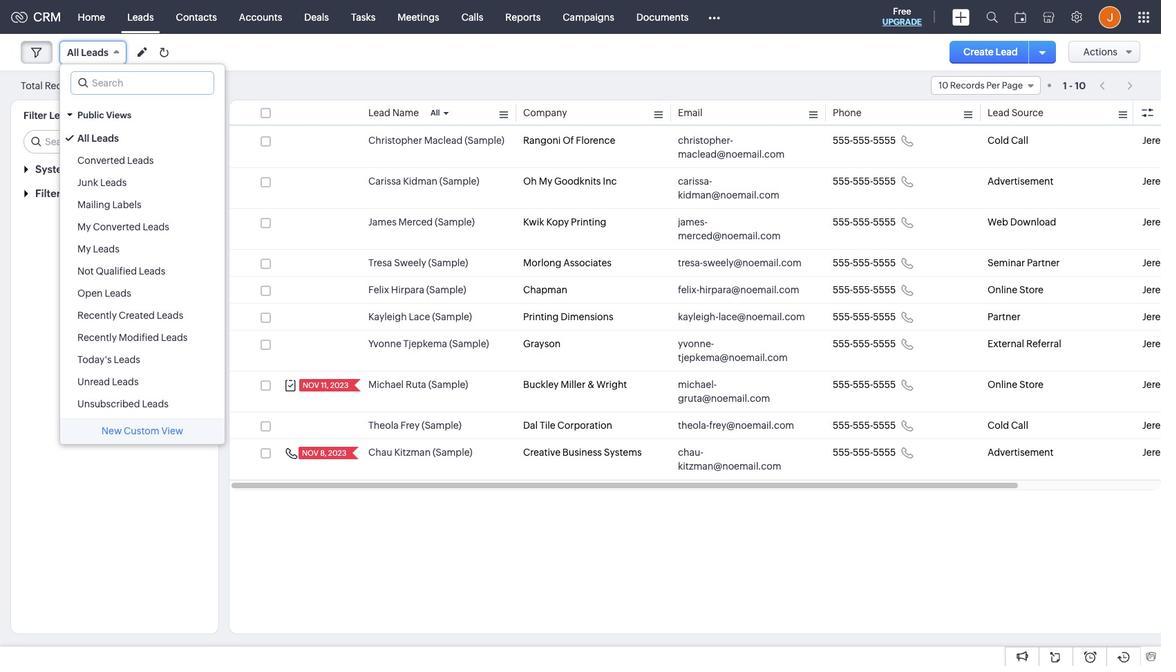 Task type: describe. For each thing, give the bounding box(es) containing it.
leads right created
[[157, 310, 183, 321]]

2023 for chau kitzman (sample)
[[328, 449, 347, 457]]

jerem for chau- kitzman@noemail.com
[[1143, 447, 1162, 458]]

michael- gruta@noemail.com link
[[679, 378, 806, 405]]

0 vertical spatial search text field
[[71, 72, 214, 94]]

kitzman@noemail.com
[[679, 461, 782, 472]]

total
[[21, 80, 43, 91]]

1 vertical spatial all
[[431, 109, 440, 117]]

cold call for theola-frey@noemail.com
[[988, 420, 1029, 431]]

2023 for michael ruta (sample)
[[330, 381, 349, 389]]

all leads inside public views region
[[77, 133, 119, 144]]

rangoni
[[524, 135, 561, 146]]

leads down qualified
[[105, 288, 131, 299]]

not qualified leads
[[77, 266, 166, 277]]

system defined filters
[[35, 163, 146, 175]]

accounts
[[239, 11, 282, 22]]

my inside row group
[[539, 176, 553, 187]]

kayleigh lace (sample)
[[369, 311, 472, 322]]

555-555-5555 for michael- gruta@noemail.com
[[833, 379, 897, 390]]

views
[[106, 110, 132, 120]]

advertisement for carissa- kidman@noemail.com
[[988, 176, 1054, 187]]

tresa sweely (sample)
[[369, 257, 468, 268]]

mailing labels
[[77, 199, 141, 210]]

creative
[[524, 447, 561, 458]]

online store for michael- gruta@noemail.com
[[988, 379, 1044, 390]]

5555 for chau- kitzman@noemail.com
[[874, 447, 897, 458]]

wright
[[597, 379, 628, 390]]

jerem for james- merced@noemail.com
[[1143, 216, 1162, 228]]

new custom view link
[[60, 419, 225, 444]]

my for my leads
[[77, 243, 91, 255]]

kitzman
[[395, 447, 431, 458]]

5555 for tresa-sweely@noemail.com
[[874, 257, 897, 268]]

(sample) for carissa kidman (sample)
[[440, 176, 480, 187]]

555-555-5555 for james- merced@noemail.com
[[833, 216, 897, 228]]

5555 for michael- gruta@noemail.com
[[874, 379, 897, 390]]

10 Records Per Page field
[[932, 76, 1042, 95]]

5555 for christopher- maclead@noemail.com
[[874, 135, 897, 146]]

5555 for theola-frey@noemail.com
[[874, 420, 897, 431]]

lead for lead source
[[988, 107, 1010, 118]]

555-555-5555 for felix-hirpara@noemail.com
[[833, 284, 897, 295]]

lead for lead name
[[369, 107, 391, 118]]

kayleigh
[[369, 311, 407, 322]]

kayleigh-lace@noemail.com
[[679, 311, 806, 322]]

meetings
[[398, 11, 440, 22]]

my converted leads
[[77, 221, 169, 232]]

buckley miller & wright
[[524, 379, 628, 390]]

reports link
[[495, 0, 552, 34]]

phone
[[833, 107, 862, 118]]

leads right modified
[[161, 332, 188, 343]]

chau kitzman (sample) link
[[369, 445, 473, 459]]

james merced (sample) link
[[369, 215, 475, 229]]

theola
[[369, 420, 399, 431]]

unsubscribed leads
[[77, 398, 169, 409]]

jerem for christopher- maclead@noemail.com
[[1143, 135, 1162, 146]]

lead inside button
[[996, 46, 1019, 57]]

0 horizontal spatial printing
[[524, 311, 559, 322]]

online store for felix-hirpara@noemail.com
[[988, 284, 1044, 295]]

mailing
[[77, 199, 110, 210]]

nov for chau
[[302, 449, 319, 457]]

tresa
[[369, 257, 392, 268]]

james
[[369, 216, 397, 228]]

profile image
[[1100, 6, 1122, 28]]

corporation
[[558, 420, 613, 431]]

leads up the new custom view
[[142, 398, 169, 409]]

all inside field
[[67, 47, 79, 58]]

search image
[[987, 11, 999, 23]]

systems
[[604, 447, 642, 458]]

1 vertical spatial converted
[[93, 221, 141, 232]]

nov for michael
[[303, 381, 319, 389]]

documents
[[637, 11, 689, 22]]

tjepkema@noemail.com
[[679, 352, 788, 363]]

yvonne
[[369, 338, 402, 349]]

nov 8, 2023 link
[[299, 447, 348, 459]]

leads right qualified
[[139, 266, 166, 277]]

(sample) for tresa sweely (sample)
[[429, 257, 468, 268]]

555-555-5555 for christopher- maclead@noemail.com
[[833, 135, 897, 146]]

all leads inside field
[[67, 47, 108, 58]]

tresa sweely (sample) link
[[369, 256, 468, 270]]

felix hirpara (sample) link
[[369, 283, 467, 297]]

goodknits
[[555, 176, 601, 187]]

by
[[63, 187, 75, 199]]

michael ruta (sample) link
[[369, 378, 469, 391]]

custom
[[124, 425, 160, 436]]

deals
[[305, 11, 329, 22]]

modified
[[119, 332, 159, 343]]

michael- gruta@noemail.com
[[679, 379, 771, 404]]

nov 11, 2023 link
[[299, 379, 350, 391]]

calendar image
[[1015, 11, 1027, 22]]

felix-hirpara@noemail.com
[[679, 284, 800, 295]]

total records
[[21, 80, 82, 91]]

555-555-5555 for kayleigh-lace@noemail.com
[[833, 311, 897, 322]]

leads right home
[[127, 11, 154, 22]]

michael-
[[679, 379, 717, 390]]

my for my converted leads
[[77, 221, 91, 232]]

cold for christopher- maclead@noemail.com
[[988, 135, 1010, 146]]

(sample) for felix hirpara (sample)
[[427, 284, 467, 295]]

recently for recently created leads
[[77, 310, 117, 321]]

kwik kopy printing
[[524, 216, 607, 228]]

leads down filter by fields dropdown button
[[143, 221, 169, 232]]

yvonne-
[[679, 338, 715, 349]]

christopher maclead (sample) link
[[369, 133, 505, 147]]

leads down public views
[[92, 133, 119, 144]]

rangoni of florence
[[524, 135, 616, 146]]

michael ruta (sample)
[[369, 379, 469, 390]]

create lead
[[964, 46, 1019, 57]]

seminar partner
[[988, 257, 1061, 268]]

company
[[524, 107, 568, 118]]

filter by fields
[[35, 187, 107, 199]]

5555 for carissa- kidman@noemail.com
[[874, 176, 897, 187]]

system
[[35, 163, 72, 175]]

carissa-
[[679, 176, 713, 187]]

online for michael- gruta@noemail.com
[[988, 379, 1018, 390]]

lead for lead
[[1143, 107, 1162, 118]]

merced@noemail.com
[[679, 230, 781, 241]]

public views
[[77, 110, 132, 120]]

(sample) for james merced (sample)
[[435, 216, 475, 228]]

web download
[[988, 216, 1057, 228]]

leads up unsubscribed leads
[[112, 376, 139, 387]]

chau
[[369, 447, 393, 458]]

jerem for yvonne- tjepkema@noemail.com
[[1143, 338, 1162, 349]]

yvonne- tjepkema@noemail.com link
[[679, 337, 806, 364]]

kidman
[[403, 176, 438, 187]]

10 records per page
[[939, 80, 1024, 91]]

name
[[393, 107, 419, 118]]

ruta
[[406, 379, 427, 390]]

(sample) for theola frey (sample)
[[422, 420, 462, 431]]

calls
[[462, 11, 484, 22]]

florence
[[576, 135, 616, 146]]

crm link
[[11, 10, 61, 24]]

yvonne tjepkema (sample)
[[369, 338, 489, 349]]

theola-frey@noemail.com link
[[679, 418, 795, 432]]

5555 for james- merced@noemail.com
[[874, 216, 897, 228]]

recently for recently modified leads
[[77, 332, 117, 343]]

email
[[679, 107, 703, 118]]

chau kitzman (sample)
[[369, 447, 473, 458]]

jerem for theola-frey@noemail.com
[[1143, 420, 1162, 431]]

5555 for felix-hirpara@noemail.com
[[874, 284, 897, 295]]

not
[[77, 266, 94, 277]]

merced
[[399, 216, 433, 228]]

christopher maclead (sample)
[[369, 135, 505, 146]]

0 vertical spatial printing
[[571, 216, 607, 228]]

christopher- maclead@noemail.com
[[679, 135, 785, 160]]



Task type: vqa. For each thing, say whether or not it's contained in the screenshot.
rightmost Add
no



Task type: locate. For each thing, give the bounding box(es) containing it.
2 vertical spatial all
[[77, 133, 89, 144]]

2 store from the top
[[1020, 379, 1044, 390]]

search element
[[979, 0, 1007, 34]]

0 vertical spatial nov
[[303, 381, 319, 389]]

navigation
[[1094, 75, 1141, 95]]

store for michael- gruta@noemail.com
[[1020, 379, 1044, 390]]

of
[[563, 135, 574, 146]]

inc
[[603, 176, 617, 187]]

online store
[[988, 284, 1044, 295], [988, 379, 1044, 390]]

Search text field
[[71, 72, 214, 94], [24, 131, 207, 153]]

4 5555 from the top
[[874, 257, 897, 268]]

jerem for carissa- kidman@noemail.com
[[1143, 176, 1162, 187]]

2023
[[330, 381, 349, 389], [328, 449, 347, 457]]

carissa kidman (sample) link
[[369, 174, 480, 188]]

4 555-555-5555 from the top
[[833, 257, 897, 268]]

2 5555 from the top
[[874, 176, 897, 187]]

store down the seminar partner
[[1020, 284, 1044, 295]]

8 5555 from the top
[[874, 379, 897, 390]]

tresa-
[[679, 257, 703, 268]]

nov 8, 2023
[[302, 449, 347, 457]]

call for theola-frey@noemail.com
[[1012, 420, 1029, 431]]

profile element
[[1091, 0, 1130, 34]]

all up total records
[[67, 47, 79, 58]]

(sample) for kayleigh lace (sample)
[[432, 311, 472, 322]]

(sample) right ruta
[[429, 379, 469, 390]]

leads up loading image
[[81, 47, 108, 58]]

2 online from the top
[[988, 379, 1018, 390]]

open
[[77, 288, 103, 299]]

online down external
[[988, 379, 1018, 390]]

cold
[[988, 135, 1010, 146], [988, 420, 1010, 431]]

(sample) for chau kitzman (sample)
[[433, 447, 473, 458]]

&
[[588, 379, 595, 390]]

create
[[964, 46, 994, 57]]

2 online store from the top
[[988, 379, 1044, 390]]

qualified
[[96, 266, 137, 277]]

my down mailing
[[77, 221, 91, 232]]

8,
[[320, 449, 327, 457]]

filter for filter leads by
[[24, 110, 47, 121]]

0 vertical spatial all
[[67, 47, 79, 58]]

10 jerem from the top
[[1143, 447, 1162, 458]]

james- merced@noemail.com link
[[679, 215, 806, 243]]

10
[[1076, 80, 1087, 91], [939, 80, 949, 91]]

tjepkema
[[404, 338, 448, 349]]

1 store from the top
[[1020, 284, 1044, 295]]

open leads
[[77, 288, 131, 299]]

4 jerem from the top
[[1143, 257, 1162, 268]]

555-555-5555 for yvonne- tjepkema@noemail.com
[[833, 338, 897, 349]]

recently modified leads
[[77, 332, 188, 343]]

(sample) for christopher maclead (sample)
[[465, 135, 505, 146]]

records for 10
[[951, 80, 985, 91]]

online store down the seminar partner
[[988, 284, 1044, 295]]

2 cold call from the top
[[988, 420, 1029, 431]]

my right oh
[[539, 176, 553, 187]]

555-555-5555 for tresa-sweely@noemail.com
[[833, 257, 897, 268]]

(sample) for yvonne tjepkema (sample)
[[449, 338, 489, 349]]

5555 for yvonne- tjepkema@noemail.com
[[874, 338, 897, 349]]

leads up qualified
[[93, 243, 120, 255]]

1 cold from the top
[[988, 135, 1010, 146]]

actions
[[1084, 46, 1118, 57]]

cold call for christopher- maclead@noemail.com
[[988, 135, 1029, 146]]

7 555-555-5555 from the top
[[833, 338, 897, 349]]

10 right -
[[1076, 80, 1087, 91]]

records
[[45, 80, 82, 91], [951, 80, 985, 91]]

my up not
[[77, 243, 91, 255]]

row group containing christopher maclead (sample)
[[230, 127, 1162, 480]]

2 555-555-5555 from the top
[[833, 176, 897, 187]]

miller
[[561, 379, 586, 390]]

online down 'seminar'
[[988, 284, 1018, 295]]

1 vertical spatial cold
[[988, 420, 1010, 431]]

1 horizontal spatial 10
[[1076, 80, 1087, 91]]

reports
[[506, 11, 541, 22]]

leads up filter by fields dropdown button
[[127, 155, 154, 166]]

(sample) up "kayleigh lace (sample)" link at the left of page
[[427, 284, 467, 295]]

today's
[[77, 354, 112, 365]]

all down by
[[77, 133, 89, 144]]

7 jerem from the top
[[1143, 338, 1162, 349]]

1 vertical spatial partner
[[988, 311, 1021, 322]]

store for felix-hirpara@noemail.com
[[1020, 284, 1044, 295]]

5 5555 from the top
[[874, 284, 897, 295]]

new
[[102, 425, 122, 436]]

(sample) for michael ruta (sample)
[[429, 379, 469, 390]]

lead
[[996, 46, 1019, 57], [369, 107, 391, 118], [988, 107, 1010, 118], [1143, 107, 1162, 118]]

leads left by
[[49, 110, 77, 121]]

3 555-555-5555 from the top
[[833, 216, 897, 228]]

2 vertical spatial my
[[77, 243, 91, 255]]

leads down filters
[[100, 177, 127, 188]]

unread
[[77, 376, 110, 387]]

5 555-555-5555 from the top
[[833, 284, 897, 295]]

loading image
[[84, 84, 91, 89]]

leads
[[127, 11, 154, 22], [81, 47, 108, 58], [49, 110, 77, 121], [92, 133, 119, 144], [127, 155, 154, 166], [100, 177, 127, 188], [143, 221, 169, 232], [93, 243, 120, 255], [139, 266, 166, 277], [105, 288, 131, 299], [157, 310, 183, 321], [161, 332, 188, 343], [114, 354, 140, 365], [112, 376, 139, 387], [142, 398, 169, 409]]

1 vertical spatial nov
[[302, 449, 319, 457]]

2023 right 8,
[[328, 449, 347, 457]]

leads down recently modified leads
[[114, 354, 140, 365]]

leads inside field
[[81, 47, 108, 58]]

0 vertical spatial filter
[[24, 110, 47, 121]]

jerem for kayleigh-lace@noemail.com
[[1143, 311, 1162, 322]]

defined
[[74, 163, 113, 175]]

1 vertical spatial recently
[[77, 332, 117, 343]]

nov
[[303, 381, 319, 389], [302, 449, 319, 457]]

records for total
[[45, 80, 82, 91]]

referral
[[1027, 338, 1062, 349]]

online store down 'external referral'
[[988, 379, 1044, 390]]

online for felix-hirpara@noemail.com
[[988, 284, 1018, 295]]

3 jerem from the top
[[1143, 216, 1162, 228]]

recently down the open
[[77, 310, 117, 321]]

1 advertisement from the top
[[988, 176, 1054, 187]]

christopher- maclead@noemail.com link
[[679, 133, 806, 161]]

(sample) right lace
[[432, 311, 472, 322]]

1 horizontal spatial records
[[951, 80, 985, 91]]

(sample) right kitzman
[[433, 447, 473, 458]]

logo image
[[11, 11, 28, 22]]

advertisement for chau- kitzman@noemail.com
[[988, 447, 1054, 458]]

printing up grayson
[[524, 311, 559, 322]]

all inside public views region
[[77, 133, 89, 144]]

10 left per
[[939, 80, 949, 91]]

2 call from the top
[[1012, 420, 1029, 431]]

junk
[[77, 177, 98, 188]]

7 5555 from the top
[[874, 338, 897, 349]]

nov left 11,
[[303, 381, 319, 389]]

0 vertical spatial partner
[[1028, 257, 1061, 268]]

michael
[[369, 379, 404, 390]]

5555 for kayleigh-lace@noemail.com
[[874, 311, 897, 322]]

filter inside dropdown button
[[35, 187, 61, 199]]

theola-
[[679, 420, 710, 431]]

filter for filter by fields
[[35, 187, 61, 199]]

filter down total
[[24, 110, 47, 121]]

tresa-sweely@noemail.com link
[[679, 256, 802, 270]]

555-555-5555 for theola-frey@noemail.com
[[833, 420, 897, 431]]

1 5555 from the top
[[874, 135, 897, 146]]

printing dimensions
[[524, 311, 614, 322]]

0 vertical spatial all leads
[[67, 47, 108, 58]]

2023 right 11,
[[330, 381, 349, 389]]

converted up junk leads
[[77, 155, 125, 166]]

9 555-555-5555 from the top
[[833, 420, 897, 431]]

jerem for felix-hirpara@noemail.com
[[1143, 284, 1162, 295]]

partner right 'seminar'
[[1028, 257, 1061, 268]]

yvonne- tjepkema@noemail.com
[[679, 338, 788, 363]]

recently up today's
[[77, 332, 117, 343]]

2 advertisement from the top
[[988, 447, 1054, 458]]

10 inside field
[[939, 80, 949, 91]]

call for christopher- maclead@noemail.com
[[1012, 135, 1029, 146]]

5555
[[874, 135, 897, 146], [874, 176, 897, 187], [874, 216, 897, 228], [874, 257, 897, 268], [874, 284, 897, 295], [874, 311, 897, 322], [874, 338, 897, 349], [874, 379, 897, 390], [874, 420, 897, 431], [874, 447, 897, 458]]

upgrade
[[883, 17, 923, 27]]

recently
[[77, 310, 117, 321], [77, 332, 117, 343]]

All Leads field
[[59, 41, 126, 64]]

1 call from the top
[[1012, 135, 1029, 146]]

row group
[[230, 127, 1162, 480]]

partner
[[1028, 257, 1061, 268], [988, 311, 1021, 322]]

create menu element
[[945, 0, 979, 34]]

calls link
[[451, 0, 495, 34]]

tresa-sweely@noemail.com
[[679, 257, 802, 268]]

unsubscribed
[[77, 398, 140, 409]]

1 vertical spatial printing
[[524, 311, 559, 322]]

all
[[67, 47, 79, 58], [431, 109, 440, 117], [77, 133, 89, 144]]

search text field up the converted leads
[[24, 131, 207, 153]]

chau- kitzman@noemail.com
[[679, 447, 782, 472]]

labels
[[112, 199, 141, 210]]

0 vertical spatial recently
[[77, 310, 117, 321]]

(sample) right 'kidman'
[[440, 176, 480, 187]]

home link
[[67, 0, 116, 34]]

2 cold from the top
[[988, 420, 1010, 431]]

10 5555 from the top
[[874, 447, 897, 458]]

all leads down public views
[[77, 133, 119, 144]]

(sample) right the merced
[[435, 216, 475, 228]]

associates
[[564, 257, 612, 268]]

0 vertical spatial converted
[[77, 155, 125, 166]]

partner up external
[[988, 311, 1021, 322]]

nov left 8,
[[302, 449, 319, 457]]

1 horizontal spatial printing
[[571, 216, 607, 228]]

1 vertical spatial 2023
[[328, 449, 347, 457]]

6 jerem from the top
[[1143, 311, 1162, 322]]

free upgrade
[[883, 6, 923, 27]]

jerem for michael- gruta@noemail.com
[[1143, 379, 1162, 390]]

1 vertical spatial advertisement
[[988, 447, 1054, 458]]

1 vertical spatial online store
[[988, 379, 1044, 390]]

1 vertical spatial search text field
[[24, 131, 207, 153]]

0 vertical spatial advertisement
[[988, 176, 1054, 187]]

1 horizontal spatial partner
[[1028, 257, 1061, 268]]

10 555-555-5555 from the top
[[833, 447, 897, 458]]

all up christopher maclead (sample) link
[[431, 109, 440, 117]]

james merced (sample)
[[369, 216, 475, 228]]

public views button
[[60, 103, 225, 127]]

public views region
[[60, 127, 225, 415]]

converted down the "mailing labels"
[[93, 221, 141, 232]]

dal tile corporation
[[524, 420, 613, 431]]

9 jerem from the top
[[1143, 420, 1162, 431]]

1 vertical spatial cold call
[[988, 420, 1029, 431]]

(sample) right tjepkema
[[449, 338, 489, 349]]

0 vertical spatial my
[[539, 176, 553, 187]]

Other Modules field
[[700, 6, 730, 28]]

1 vertical spatial my
[[77, 221, 91, 232]]

0 vertical spatial cold
[[988, 135, 1010, 146]]

1 online from the top
[[988, 284, 1018, 295]]

0 vertical spatial cold call
[[988, 135, 1029, 146]]

call
[[1012, 135, 1029, 146], [1012, 420, 1029, 431]]

carissa- kidman@noemail.com
[[679, 176, 780, 201]]

printing
[[571, 216, 607, 228], [524, 311, 559, 322]]

6 555-555-5555 from the top
[[833, 311, 897, 322]]

dal
[[524, 420, 538, 431]]

per
[[987, 80, 1001, 91]]

0 vertical spatial online store
[[988, 284, 1044, 295]]

1 vertical spatial call
[[1012, 420, 1029, 431]]

nov 11, 2023
[[303, 381, 349, 389]]

all leads up loading image
[[67, 47, 108, 58]]

created
[[119, 310, 155, 321]]

jerem for tresa-sweely@noemail.com
[[1143, 257, 1162, 268]]

1 jerem from the top
[[1143, 135, 1162, 146]]

grayson
[[524, 338, 561, 349]]

kayleigh-lace@noemail.com link
[[679, 310, 806, 324]]

8 jerem from the top
[[1143, 379, 1162, 390]]

hirpara
[[391, 284, 425, 295]]

converted leads
[[77, 155, 154, 166]]

printing right the kopy
[[571, 216, 607, 228]]

1 - 10
[[1064, 80, 1087, 91]]

0 vertical spatial store
[[1020, 284, 1044, 295]]

page
[[1003, 80, 1024, 91]]

records inside field
[[951, 80, 985, 91]]

555-555-5555 for carissa- kidman@noemail.com
[[833, 176, 897, 187]]

1 555-555-5555 from the top
[[833, 135, 897, 146]]

records left per
[[951, 80, 985, 91]]

1 vertical spatial filter
[[35, 187, 61, 199]]

8 555-555-5555 from the top
[[833, 379, 897, 390]]

0 horizontal spatial records
[[45, 80, 82, 91]]

1 online store from the top
[[988, 284, 1044, 295]]

0 horizontal spatial 10
[[939, 80, 949, 91]]

(sample) right frey
[[422, 420, 462, 431]]

store down 'external referral'
[[1020, 379, 1044, 390]]

1 cold call from the top
[[988, 135, 1029, 146]]

records left loading image
[[45, 80, 82, 91]]

2 jerem from the top
[[1143, 176, 1162, 187]]

-
[[1070, 80, 1074, 91]]

advertisement
[[988, 176, 1054, 187], [988, 447, 1054, 458]]

create menu image
[[953, 9, 970, 25]]

0 vertical spatial call
[[1012, 135, 1029, 146]]

carissa- kidman@noemail.com link
[[679, 174, 806, 202]]

3 5555 from the top
[[874, 216, 897, 228]]

recently created leads
[[77, 310, 183, 321]]

11,
[[321, 381, 329, 389]]

0 vertical spatial 2023
[[330, 381, 349, 389]]

2 recently from the top
[[77, 332, 117, 343]]

1 vertical spatial all leads
[[77, 133, 119, 144]]

555-555-5555 for chau- kitzman@noemail.com
[[833, 447, 897, 458]]

maclead@noemail.com
[[679, 149, 785, 160]]

filter left by
[[35, 187, 61, 199]]

9 5555 from the top
[[874, 420, 897, 431]]

accounts link
[[228, 0, 293, 34]]

contacts
[[176, 11, 217, 22]]

kidman@noemail.com
[[679, 190, 780, 201]]

5 jerem from the top
[[1143, 284, 1162, 295]]

filters
[[116, 163, 146, 175]]

1 vertical spatial store
[[1020, 379, 1044, 390]]

0 vertical spatial online
[[988, 284, 1018, 295]]

0 horizontal spatial partner
[[988, 311, 1021, 322]]

cold for theola-frey@noemail.com
[[988, 420, 1010, 431]]

lace
[[409, 311, 431, 322]]

6 5555 from the top
[[874, 311, 897, 322]]

(sample) right sweely
[[429, 257, 468, 268]]

1 vertical spatial online
[[988, 379, 1018, 390]]

external
[[988, 338, 1025, 349]]

(sample) right "maclead"
[[465, 135, 505, 146]]

search text field up public views dropdown button
[[71, 72, 214, 94]]

1 recently from the top
[[77, 310, 117, 321]]



